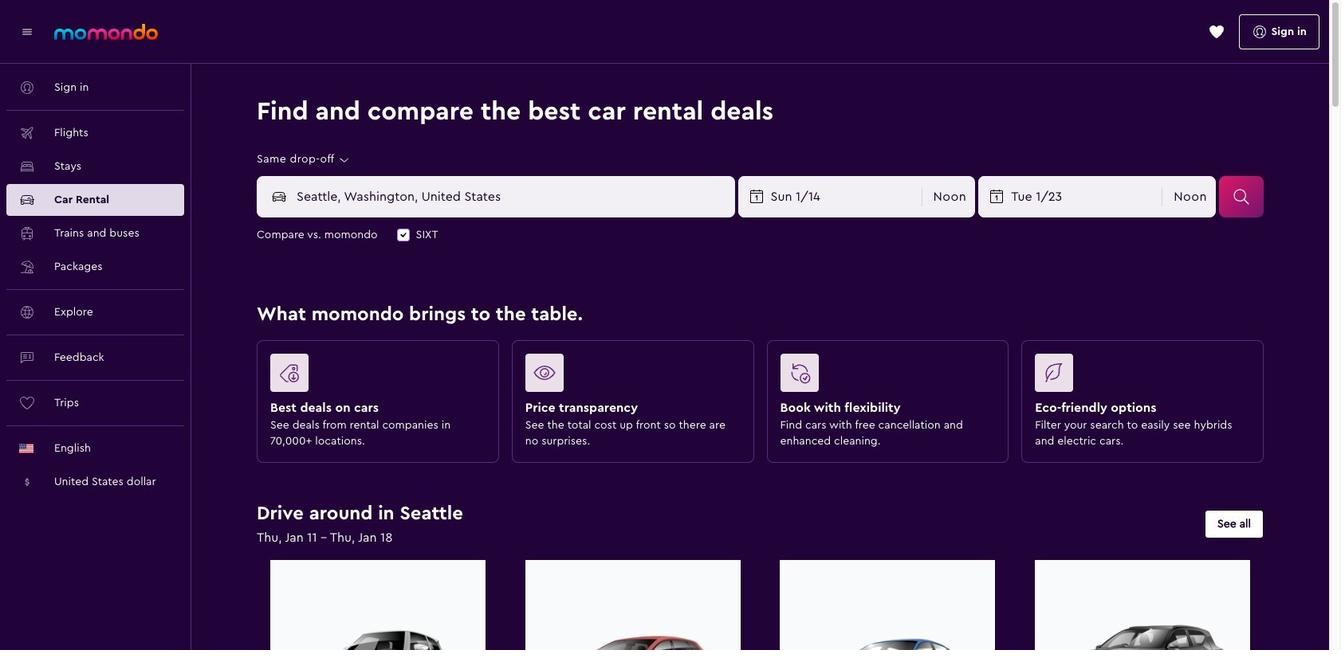Task type: describe. For each thing, give the bounding box(es) containing it.
open trips drawer image
[[1209, 24, 1225, 39]]

united states (english) image
[[19, 444, 33, 454]]

item 3 of 8 group
[[760, 554, 1015, 651]]

2 figure from the left
[[525, 354, 734, 399]]

Car drop-off location Same drop-off field
[[257, 153, 352, 167]]

navigation menu image
[[19, 24, 35, 39]]



Task type: vqa. For each thing, say whether or not it's contained in the screenshot.
third FIGURE from left
yes



Task type: locate. For each thing, give the bounding box(es) containing it.
3 figure from the left
[[780, 354, 989, 399]]

item 2 of 8 group
[[505, 554, 760, 651]]

item 1 of 8 group
[[250, 554, 505, 651]]

End time input field
[[1165, 177, 1217, 218]]

1 figure from the left
[[270, 354, 479, 399]]

Start time input field
[[924, 177, 976, 218]]

item 4 of 8 group
[[1015, 554, 1270, 651]]

Pick-up location text field
[[287, 186, 734, 208]]

4 figure from the left
[[1035, 354, 1244, 399]]

figure
[[270, 354, 479, 399], [525, 354, 734, 399], [780, 354, 989, 399], [1035, 354, 1244, 399]]



